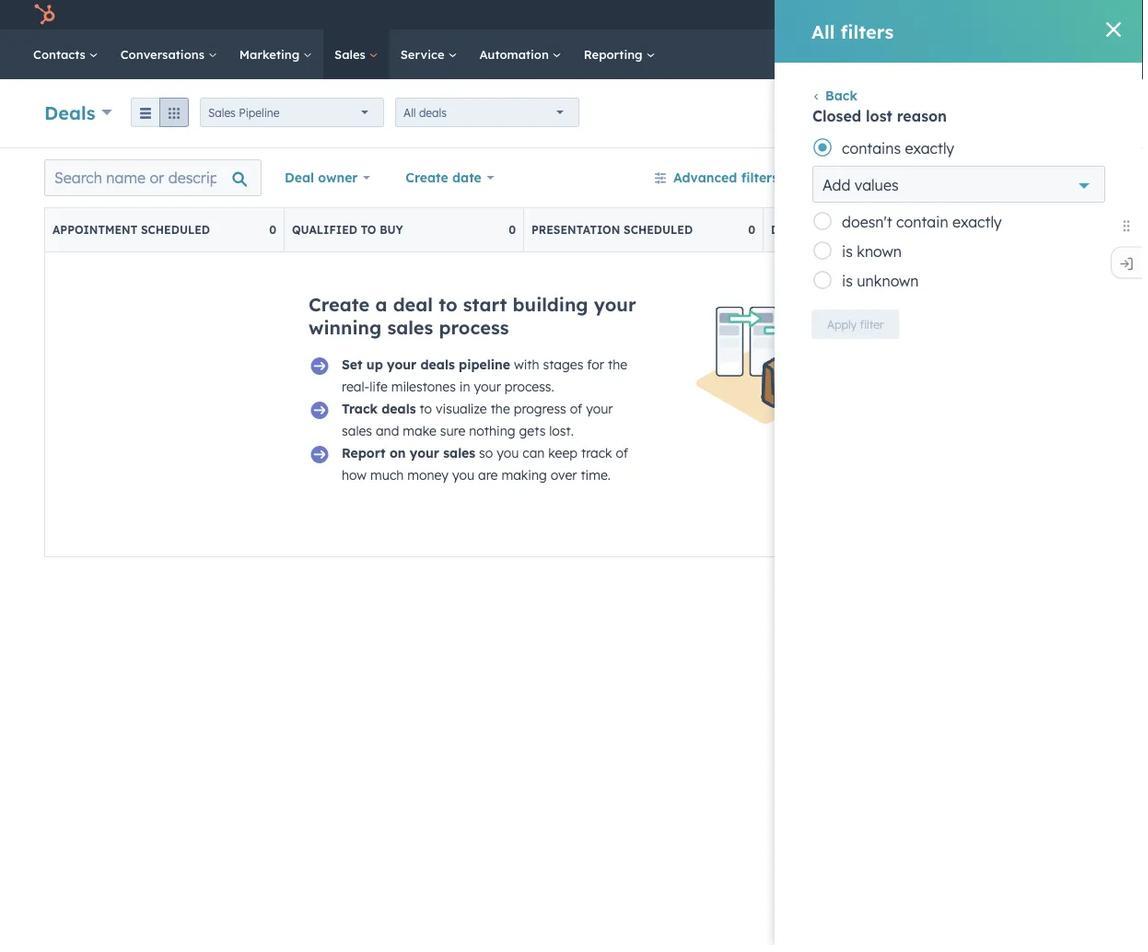 Task type: vqa. For each thing, say whether or not it's contained in the screenshot.
menu
no



Task type: locate. For each thing, give the bounding box(es) containing it.
to right deal
[[439, 293, 458, 316]]

1 horizontal spatial all
[[812, 20, 835, 43]]

1 horizontal spatial filters
[[841, 20, 894, 43]]

2 horizontal spatial sales
[[443, 445, 476, 461]]

sales left pipeline
[[208, 106, 236, 119]]

are
[[478, 467, 498, 483]]

conversations link
[[109, 29, 228, 79]]

0 vertical spatial is
[[842, 242, 853, 261]]

0 left decision
[[748, 223, 756, 237]]

your up 'track'
[[586, 401, 613, 417]]

you right so
[[497, 445, 519, 461]]

board
[[836, 170, 875, 186]]

you left are
[[452, 467, 475, 483]]

create
[[406, 170, 448, 186], [309, 293, 370, 316]]

exactly right 'in'
[[953, 213, 1002, 231]]

can
[[523, 445, 545, 461]]

deals up and
[[382, 401, 416, 417]]

0 vertical spatial exactly
[[905, 139, 955, 158]]

0 horizontal spatial to
[[361, 223, 376, 237]]

sales link
[[323, 29, 389, 79]]

all deals
[[404, 106, 447, 119]]

back
[[826, 88, 858, 104]]

save
[[1012, 170, 1043, 186]]

0 horizontal spatial filters
[[741, 170, 779, 186]]

1 vertical spatial to
[[439, 293, 458, 316]]

your up money
[[410, 445, 439, 461]]

0 vertical spatial create
[[406, 170, 448, 186]]

0
[[269, 223, 276, 237], [509, 223, 516, 237], [748, 223, 756, 237], [988, 223, 995, 237]]

4 0 from the left
[[988, 223, 995, 237]]

service
[[401, 47, 448, 62]]

scheduled down search name or description search box
[[141, 223, 210, 237]]

sales inside create a deal to start building your winning sales process
[[387, 316, 433, 339]]

all left "marketplaces" icon
[[812, 20, 835, 43]]

902
[[1071, 7, 1092, 22]]

all filters
[[812, 20, 894, 43]]

1 horizontal spatial to
[[420, 401, 432, 417]]

to inside create a deal to start building your winning sales process
[[439, 293, 458, 316]]

1 vertical spatial you
[[452, 467, 475, 483]]

upgrade image
[[820, 8, 836, 24]]

appointment scheduled
[[53, 223, 210, 237]]

is down maker
[[842, 242, 853, 261]]

is known
[[842, 242, 902, 261]]

track
[[581, 445, 612, 461]]

0 vertical spatial filters
[[841, 20, 894, 43]]

0 vertical spatial all
[[812, 20, 835, 43]]

0 vertical spatial deals
[[419, 106, 447, 119]]

exactly down reason
[[905, 139, 955, 158]]

2 vertical spatial deals
[[382, 401, 416, 417]]

filters
[[841, 20, 894, 43], [741, 170, 779, 186]]

0 horizontal spatial create
[[309, 293, 370, 316]]

1 horizontal spatial you
[[497, 445, 519, 461]]

real-
[[342, 379, 370, 395]]

deals down service link
[[419, 106, 447, 119]]

process.
[[505, 379, 554, 395]]

set up your deals pipeline
[[342, 357, 510, 373]]

create left date
[[406, 170, 448, 186]]

1 vertical spatial of
[[616, 445, 628, 461]]

known
[[857, 242, 902, 261]]

to
[[361, 223, 376, 237], [439, 293, 458, 316], [420, 401, 432, 417]]

is
[[842, 242, 853, 261], [842, 272, 853, 290]]

values
[[855, 176, 899, 194]]

0 vertical spatial of
[[570, 401, 583, 417]]

1 is from the top
[[842, 242, 853, 261]]

the inside "to visualize the progress of your sales and make sure nothing gets lost."
[[491, 401, 510, 417]]

1 horizontal spatial sales
[[335, 47, 369, 62]]

of
[[570, 401, 583, 417], [616, 445, 628, 461]]

marketplaces button
[[843, 0, 882, 29]]

contacts link
[[22, 29, 109, 79]]

1 vertical spatial sales
[[342, 423, 372, 439]]

of right 'track'
[[616, 445, 628, 461]]

much
[[370, 467, 404, 483]]

so you can keep track of how much money you are making over time.
[[342, 445, 628, 483]]

create left the "a"
[[309, 293, 370, 316]]

all for all deals
[[404, 106, 416, 119]]

sales inside popup button
[[208, 106, 236, 119]]

sales
[[387, 316, 433, 339], [342, 423, 372, 439], [443, 445, 476, 461]]

making
[[502, 467, 547, 483]]

1 scheduled from the left
[[141, 223, 210, 237]]

and
[[376, 423, 399, 439]]

filters for advanced
[[741, 170, 779, 186]]

marketing
[[239, 47, 303, 62]]

1 vertical spatial all
[[404, 106, 416, 119]]

sales pipeline
[[208, 106, 280, 119]]

sales pipeline button
[[200, 98, 384, 127]]

to left buy at the top left
[[361, 223, 376, 237]]

0 for decision maker bought-in
[[988, 223, 995, 237]]

lost.
[[549, 423, 574, 439]]

1 vertical spatial filters
[[741, 170, 779, 186]]

contain
[[897, 213, 949, 231]]

2 vertical spatial sales
[[443, 445, 476, 461]]

settings image
[[924, 8, 940, 24]]

marketplaces image
[[854, 8, 871, 25]]

contacts
[[33, 47, 89, 62]]

3 0 from the left
[[748, 223, 756, 237]]

marketing link
[[228, 29, 323, 79]]

2 scheduled from the left
[[624, 223, 693, 237]]

create for create date
[[406, 170, 448, 186]]

sales down sure
[[443, 445, 476, 461]]

0 horizontal spatial sales
[[208, 106, 236, 119]]

sales down track
[[342, 423, 372, 439]]

sales up "set up your deals pipeline"
[[387, 316, 433, 339]]

mateo roberts image
[[993, 6, 1010, 23]]

filter
[[860, 317, 884, 331]]

1 vertical spatial sales
[[208, 106, 236, 119]]

2 0 from the left
[[509, 223, 516, 237]]

to inside "to visualize the progress of your sales and make sure nothing gets lost."
[[420, 401, 432, 417]]

0 horizontal spatial all
[[404, 106, 416, 119]]

back button
[[812, 88, 858, 104]]

1 vertical spatial deals
[[421, 357, 455, 373]]

2 vertical spatial to
[[420, 401, 432, 417]]

contains exactly
[[842, 139, 955, 158]]

hubspot link
[[22, 4, 69, 26]]

group inside "deals" banner
[[131, 98, 189, 127]]

is for is known
[[842, 242, 853, 261]]

the up the "nothing"
[[491, 401, 510, 417]]

0 horizontal spatial the
[[491, 401, 510, 417]]

1 horizontal spatial the
[[608, 357, 628, 373]]

1 0 from the left
[[269, 223, 276, 237]]

in
[[930, 223, 945, 237]]

sure
[[440, 423, 466, 439]]

1 horizontal spatial of
[[616, 445, 628, 461]]

filters inside button
[[741, 170, 779, 186]]

you
[[497, 445, 519, 461], [452, 467, 475, 483]]

gets
[[519, 423, 546, 439]]

0 horizontal spatial sales
[[342, 423, 372, 439]]

your
[[594, 293, 636, 316], [387, 357, 417, 373], [474, 379, 501, 395], [586, 401, 613, 417], [410, 445, 439, 461]]

1 vertical spatial the
[[491, 401, 510, 417]]

0 for appointment scheduled
[[269, 223, 276, 237]]

apply
[[827, 317, 857, 331]]

report on your sales
[[342, 445, 476, 461]]

all down the service
[[404, 106, 416, 119]]

0 vertical spatial sales
[[387, 316, 433, 339]]

1 vertical spatial is
[[842, 272, 853, 290]]

close image
[[1107, 22, 1121, 37]]

view
[[1047, 170, 1076, 186]]

create inside create a deal to start building your winning sales process
[[309, 293, 370, 316]]

all
[[812, 20, 835, 43], [404, 106, 416, 119]]

all for all filters
[[812, 20, 835, 43]]

add
[[823, 176, 851, 194]]

0 left contract
[[988, 223, 995, 237]]

pipeline
[[459, 357, 510, 373]]

Search HubSpot search field
[[885, 39, 1110, 70]]

0 vertical spatial you
[[497, 445, 519, 461]]

doesn't
[[842, 213, 893, 231]]

1 horizontal spatial create
[[406, 170, 448, 186]]

0 vertical spatial to
[[361, 223, 376, 237]]

1 vertical spatial create
[[309, 293, 370, 316]]

contract sent
[[1011, 223, 1106, 237]]

0 horizontal spatial of
[[570, 401, 583, 417]]

settings link
[[920, 5, 943, 24]]

0 horizontal spatial you
[[452, 467, 475, 483]]

sent
[[1076, 223, 1106, 237]]

your up for
[[594, 293, 636, 316]]

0 left presentation
[[509, 223, 516, 237]]

0 vertical spatial sales
[[335, 47, 369, 62]]

group
[[131, 98, 189, 127]]

how
[[342, 467, 367, 483]]

your down pipeline on the left
[[474, 379, 501, 395]]

2 is from the top
[[842, 272, 853, 290]]

the right for
[[608, 357, 628, 373]]

deals up milestones
[[421, 357, 455, 373]]

create inside create date popup button
[[406, 170, 448, 186]]

1 horizontal spatial scheduled
[[624, 223, 693, 237]]

0 vertical spatial the
[[608, 357, 628, 373]]

2 horizontal spatial to
[[439, 293, 458, 316]]

deals
[[419, 106, 447, 119], [421, 357, 455, 373], [382, 401, 416, 417]]

actions
[[878, 170, 925, 186]]

of up lost.
[[570, 401, 583, 417]]

sales left the service
[[335, 47, 369, 62]]

all inside all deals popup button
[[404, 106, 416, 119]]

your inside "to visualize the progress of your sales and make sure nothing gets lost."
[[586, 401, 613, 417]]

deals button
[[44, 99, 112, 126]]

scheduled down the advanced
[[624, 223, 693, 237]]

bought-
[[878, 223, 930, 237]]

deals inside popup button
[[419, 106, 447, 119]]

0 horizontal spatial scheduled
[[141, 223, 210, 237]]

0 left 'qualified'
[[269, 223, 276, 237]]

your right up
[[387, 357, 417, 373]]

to down milestones
[[420, 401, 432, 417]]

building
[[513, 293, 588, 316]]

1 horizontal spatial sales
[[387, 316, 433, 339]]

milestones
[[391, 379, 456, 395]]

is down is known
[[842, 272, 853, 290]]

up
[[367, 357, 383, 373]]



Task type: describe. For each thing, give the bounding box(es) containing it.
deal
[[285, 170, 314, 186]]

process
[[439, 316, 509, 339]]

is for is unknown
[[842, 272, 853, 290]]

deal owner
[[285, 170, 358, 186]]

scheduled for appointment scheduled
[[141, 223, 210, 237]]

create date
[[406, 170, 482, 186]]

with
[[514, 357, 540, 373]]

0 for qualified to buy
[[509, 223, 516, 237]]

unknown
[[857, 272, 919, 290]]

scheduled for presentation scheduled
[[624, 223, 693, 237]]

service link
[[389, 29, 468, 79]]

help image
[[893, 8, 909, 25]]

reason
[[897, 107, 947, 125]]

buy
[[380, 223, 403, 237]]

1 vertical spatial exactly
[[953, 213, 1002, 231]]

search button
[[1096, 39, 1127, 70]]

board actions
[[836, 170, 925, 186]]

deals for track deals
[[382, 401, 416, 417]]

is unknown
[[842, 272, 919, 290]]

decision maker bought-in
[[771, 223, 945, 237]]

apply filter
[[827, 317, 884, 331]]

of inside "to visualize the progress of your sales and make sure nothing gets lost."
[[570, 401, 583, 417]]

your inside create a deal to start building your winning sales process
[[594, 293, 636, 316]]

search image
[[1105, 48, 1118, 61]]

doesn't contain exactly
[[842, 213, 1002, 231]]

keep
[[549, 445, 578, 461]]

deals
[[44, 101, 95, 124]]

with stages for the real-life milestones in your process.
[[342, 357, 628, 395]]

track deals
[[342, 401, 416, 417]]

over
[[551, 467, 577, 483]]

pipeline
[[239, 106, 280, 119]]

0 for presentation scheduled
[[748, 223, 756, 237]]

notifications image
[[954, 8, 971, 25]]

start
[[463, 293, 507, 316]]

of inside so you can keep track of how much money you are making over time.
[[616, 445, 628, 461]]

filters for all
[[841, 20, 894, 43]]

import button
[[928, 99, 997, 128]]

sales for sales pipeline
[[208, 106, 236, 119]]

presentation
[[532, 223, 620, 237]]

deal
[[393, 293, 433, 316]]

track
[[342, 401, 378, 417]]

create a deal to start building your winning sales process
[[309, 293, 636, 339]]

deals banner
[[44, 93, 1099, 129]]

help button
[[885, 0, 917, 29]]

deal owner button
[[273, 159, 383, 196]]

contract
[[1011, 223, 1073, 237]]

owner
[[318, 170, 358, 186]]

sales for sales
[[335, 47, 369, 62]]

notifications button
[[947, 0, 978, 29]]

all deals button
[[395, 98, 580, 127]]

advanced
[[674, 170, 737, 186]]

make
[[403, 423, 437, 439]]

add values
[[823, 176, 899, 194]]

date
[[452, 170, 482, 186]]

closed lost reason
[[813, 107, 947, 125]]

(0)
[[783, 170, 801, 186]]

qualified to buy
[[292, 223, 403, 237]]

automation
[[480, 47, 553, 62]]

create date button
[[394, 159, 506, 196]]

Search name or description search field
[[44, 159, 262, 196]]

the inside with stages for the real-life milestones in your process.
[[608, 357, 628, 373]]

conversations
[[120, 47, 208, 62]]

company 902 button
[[982, 0, 1120, 29]]

your inside with stages for the real-life milestones in your process.
[[474, 379, 501, 395]]

report
[[342, 445, 386, 461]]

reporting link
[[573, 29, 667, 79]]

on
[[390, 445, 406, 461]]

automation link
[[468, 29, 573, 79]]

reporting
[[584, 47, 646, 62]]

import
[[944, 106, 981, 120]]

money
[[407, 467, 449, 483]]

board actions button
[[813, 159, 959, 196]]

actions
[[852, 106, 891, 120]]

actions button
[[836, 99, 917, 128]]

advanced filters (0)
[[674, 170, 801, 186]]

upgrade link
[[816, 5, 839, 24]]

time.
[[581, 467, 611, 483]]

visualize
[[436, 401, 487, 417]]

in
[[460, 379, 470, 395]]

a
[[375, 293, 387, 316]]

winning
[[309, 316, 382, 339]]

set
[[342, 357, 363, 373]]

closed
[[813, 107, 862, 125]]

decision
[[771, 223, 831, 237]]

appointment
[[53, 223, 138, 237]]

save view button
[[970, 159, 1099, 196]]

contains
[[842, 139, 901, 158]]

deals for all deals
[[419, 106, 447, 119]]

create for create a deal to start building your winning sales process
[[309, 293, 370, 316]]

company 902 menu
[[814, 0, 1121, 29]]

nothing
[[469, 423, 516, 439]]

qualified
[[292, 223, 357, 237]]

sales inside "to visualize the progress of your sales and make sure nothing gets lost."
[[342, 423, 372, 439]]

hubspot image
[[33, 4, 55, 26]]



